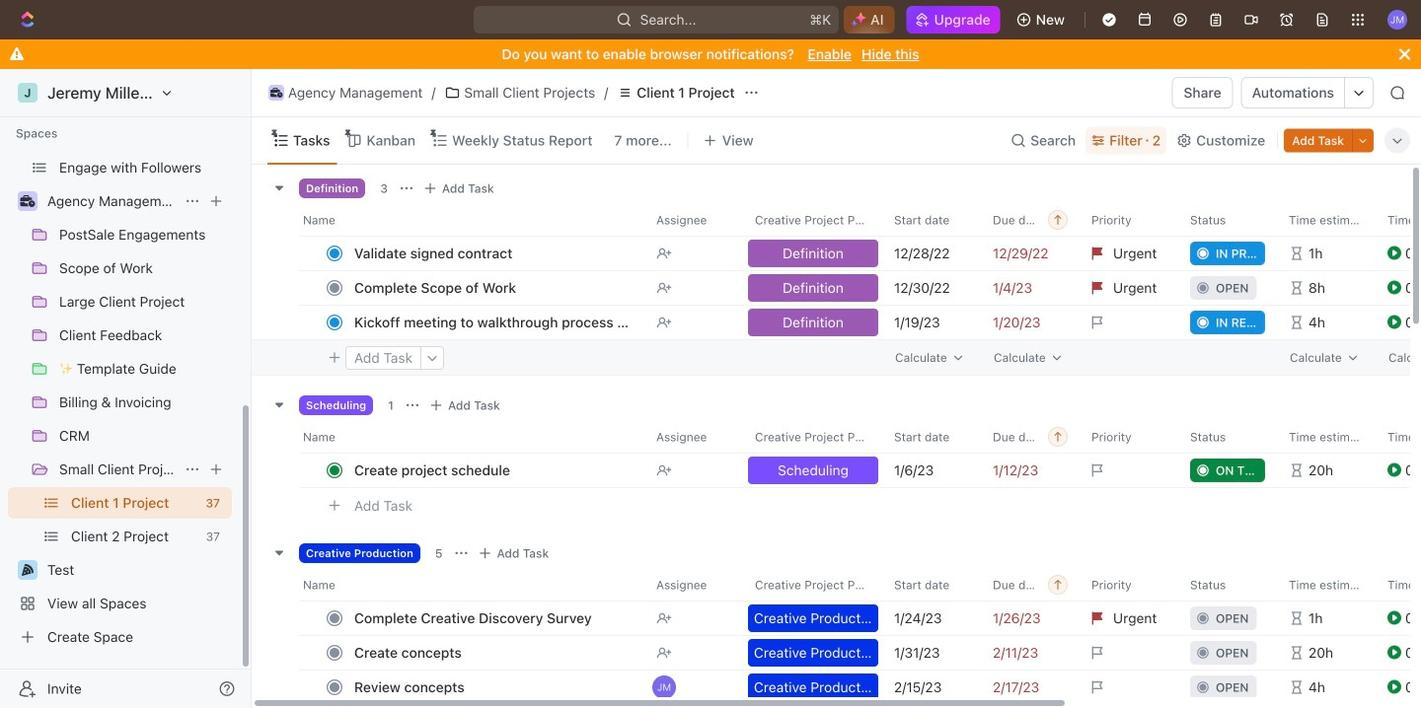 Task type: describe. For each thing, give the bounding box(es) containing it.
sidebar navigation
[[0, 0, 256, 709]]

tree inside sidebar navigation
[[8, 0, 232, 653]]

jeremy miller's workspace, , element
[[18, 83, 38, 103]]



Task type: vqa. For each thing, say whether or not it's contained in the screenshot.
tree in the Sidebar navigation
yes



Task type: locate. For each thing, give the bounding box(es) containing it.
1 vertical spatial business time image
[[20, 195, 35, 207]]

0 vertical spatial business time image
[[270, 88, 283, 98]]

1 horizontal spatial business time image
[[270, 88, 283, 98]]

0 horizontal spatial business time image
[[20, 195, 35, 207]]

pizza slice image
[[22, 565, 34, 576]]

business time image
[[270, 88, 283, 98], [20, 195, 35, 207]]

business time image inside tree
[[20, 195, 35, 207]]

tree
[[8, 0, 232, 653]]



